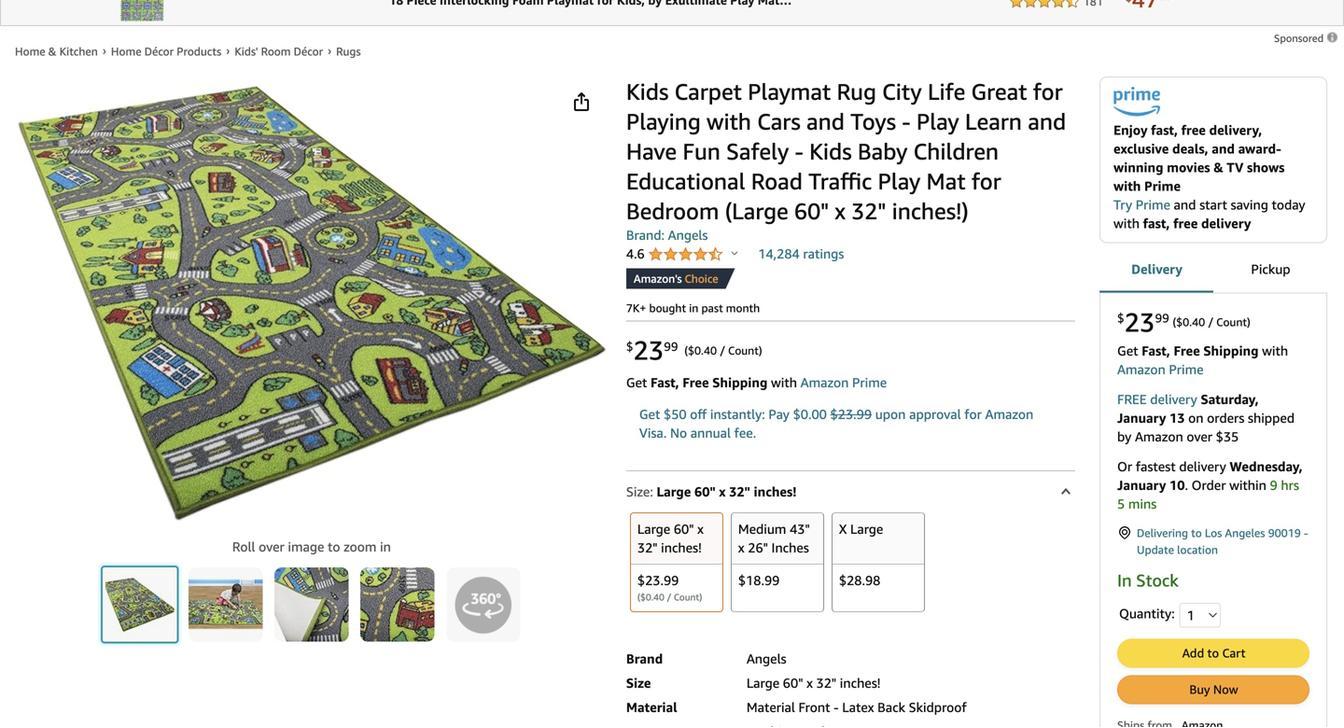 Task type: locate. For each thing, give the bounding box(es) containing it.
1 horizontal spatial $ 23 99 ( $0.40 / count)
[[1118, 307, 1251, 338]]

7k+ bought in past month
[[626, 302, 760, 315]]

99 for in stock
[[1156, 311, 1170, 325]]

get fast, free shipping with amazon prime
[[1118, 343, 1289, 377], [626, 375, 887, 390]]

$ for in stock
[[1118, 311, 1125, 325]]

0 horizontal spatial free
[[683, 375, 709, 390]]

prime up saturday, january 13
[[1169, 362, 1204, 377]]

0 horizontal spatial $0.40
[[688, 344, 717, 357]]

x left the 26"
[[738, 540, 745, 556]]

2 vertical spatial for
[[965, 407, 982, 422]]

leave feedback on sponsored ad element
[[1275, 32, 1340, 44]]

0 vertical spatial fast,
[[1142, 343, 1171, 358]]

0 horizontal spatial amazon prime link
[[801, 375, 887, 390]]

0 horizontal spatial 23
[[634, 335, 664, 366]]

1 material from the left
[[626, 700, 678, 715]]

size: large 60" x 32" inches!
[[626, 484, 797, 500]]

32" inside 'element'
[[729, 484, 751, 500]]

play down the baby
[[878, 168, 921, 195]]

large 60" x 32" inches! up front
[[747, 676, 881, 691]]

décor right the room
[[294, 45, 323, 58]]

home décor products link
[[111, 45, 221, 58]]

1 vertical spatial 99
[[664, 339, 678, 354]]

0 vertical spatial in
[[689, 302, 699, 315]]

delivery for fastest
[[1180, 459, 1227, 474]]

0 vertical spatial for
[[1033, 78, 1063, 105]]

to right add on the right of page
[[1208, 646, 1220, 660]]

1 horizontal spatial home
[[111, 45, 142, 58]]

children
[[914, 138, 999, 165]]

to inside delivering to los angeles 90019 - update location
[[1192, 526, 1202, 540]]

/ down delivery link
[[1209, 316, 1214, 329]]

1 vertical spatial inches!
[[661, 540, 702, 556]]

0 vertical spatial get
[[1118, 343, 1139, 358]]

13
[[1170, 410, 1185, 426]]

0 horizontal spatial angels
[[668, 227, 708, 243]]

home right kitchen
[[111, 45, 142, 58]]

$0.40 for in stock
[[1177, 316, 1206, 329]]

$ 23 99 ( $0.40 / count) for fast, free shipping
[[626, 335, 763, 366]]

2 horizontal spatial /
[[1209, 316, 1214, 329]]

1 horizontal spatial (
[[1173, 316, 1177, 329]]

fee.
[[735, 425, 757, 441]]

free up off
[[683, 375, 709, 390]]

to up location
[[1192, 526, 1202, 540]]

material left front
[[747, 700, 795, 715]]

kids' room décor link
[[235, 45, 323, 58]]

count) down pickup link
[[1217, 316, 1251, 329]]

by
[[1118, 429, 1132, 444]]

23 for fast, free shipping
[[634, 335, 664, 366]]

inches! up "latex"
[[840, 676, 881, 691]]

with up pay
[[771, 375, 797, 390]]

32" up front
[[817, 676, 837, 691]]

shipping
[[1204, 343, 1259, 358], [713, 375, 768, 390]]

bought
[[649, 302, 686, 315]]

amazon prime link up the upon approval for amazon visa. no annual fee.
[[801, 375, 887, 390]]

&
[[48, 45, 57, 58], [1214, 160, 1224, 175]]

- down city
[[902, 108, 911, 135]]

$0.40 down delivery link
[[1177, 316, 1206, 329]]

60"
[[795, 197, 829, 225], [695, 484, 716, 500], [674, 522, 694, 537], [783, 676, 803, 691]]

1 january from the top
[[1118, 410, 1167, 426]]

within
[[1230, 477, 1267, 493]]

x down traffic
[[835, 197, 846, 225]]

delivery,
[[1210, 122, 1263, 138]]

2 january from the top
[[1118, 477, 1167, 493]]

material for material front - latex back skidproof
[[747, 700, 795, 715]]

inches! inside 'element'
[[754, 484, 797, 500]]

0 vertical spatial fast,
[[1151, 122, 1178, 138]]

kids carpet playmat rug city life great for playing with cars and toys - play learn and have fun safely - kids baby children educational road traffic play mat for bedroom (large 60" x 32" inches!) brand: angels
[[626, 78, 1067, 243]]

angels down $18.99
[[747, 651, 787, 667]]

get inside get fast, free shipping with amazon prime
[[1118, 343, 1139, 358]]

0 vertical spatial count)
[[1217, 316, 1251, 329]]

$23.99 up ($0.40
[[638, 573, 679, 588]]

size:
[[626, 484, 653, 500]]

0 horizontal spatial to
[[328, 539, 340, 555]]

0 horizontal spatial décor
[[144, 45, 174, 58]]

toys
[[851, 108, 896, 135]]

baby
[[858, 138, 908, 165]]

in
[[689, 302, 699, 315], [380, 539, 391, 555]]

0 horizontal spatial fast,
[[651, 375, 679, 390]]

free
[[1174, 343, 1201, 358], [683, 375, 709, 390]]

32" down traffic
[[852, 197, 886, 225]]

1 vertical spatial over
[[259, 539, 285, 555]]

32" up $23.99 ($0.40 /  count)
[[638, 540, 658, 556]]

2 horizontal spatial count)
[[1217, 316, 1251, 329]]

0 horizontal spatial &
[[48, 45, 57, 58]]

delivery down start
[[1202, 216, 1252, 231]]

start
[[1200, 197, 1228, 212]]

january up the mins at the bottom of page
[[1118, 477, 1167, 493]]

kids
[[626, 78, 669, 105], [810, 138, 852, 165]]

1 vertical spatial count)
[[728, 344, 763, 357]]

and right learn
[[1028, 108, 1067, 135]]

x down the size: large 60" x 32" inches!
[[698, 522, 704, 537]]

free
[[1182, 122, 1206, 138], [1174, 216, 1198, 231]]

fast, up exclusive
[[1151, 122, 1178, 138]]

0 horizontal spatial 99
[[664, 339, 678, 354]]

1 horizontal spatial to
[[1192, 526, 1202, 540]]

kids up playing
[[626, 78, 669, 105]]

32" inside kids carpet playmat rug city life great for playing with cars and toys - play learn and have fun safely - kids baby children educational road traffic play mat for bedroom (large 60" x 32" inches!) brand: angels
[[852, 197, 886, 225]]

0 vertical spatial play
[[917, 108, 960, 135]]

tab list containing delivery
[[1100, 246, 1328, 294]]

décor left products
[[144, 45, 174, 58]]

1 horizontal spatial shipping
[[1204, 343, 1259, 358]]

play down life
[[917, 108, 960, 135]]

1 vertical spatial /
[[720, 344, 725, 357]]

large 60" x 32" inches! up $23.99 ($0.40 /  count)
[[638, 522, 704, 556]]

0 vertical spatial free
[[1174, 343, 1201, 358]]

& inside home & kitchen › home décor products › kids' room décor › rugs
[[48, 45, 57, 58]]

-
[[902, 108, 911, 135], [795, 138, 804, 165], [1304, 526, 1309, 540], [834, 700, 839, 715]]

23 down 7k+
[[634, 335, 664, 366]]

Add to Cart submit
[[1119, 640, 1309, 667]]

large inside large 60" x 32" inches!
[[638, 522, 671, 537]]

0 vertical spatial angels
[[668, 227, 708, 243]]

x down annual
[[719, 484, 726, 500]]

1 horizontal spatial get fast, free shipping with amazon prime
[[1118, 343, 1289, 377]]

0 horizontal spatial (
[[685, 344, 688, 357]]

over
[[1187, 429, 1213, 444], [259, 539, 285, 555]]

with down carpet
[[707, 108, 752, 135]]

1 vertical spatial shipping
[[713, 375, 768, 390]]

for right great
[[1033, 78, 1063, 105]]

23
[[1125, 307, 1156, 338], [634, 335, 664, 366]]

fast, up '$50'
[[651, 375, 679, 390]]

count) down month
[[728, 344, 763, 357]]

with up shipped
[[1263, 343, 1289, 358]]

get fast, free shipping with amazon prime up get $50 off instantly: pay $0.00 $23.99
[[626, 375, 887, 390]]

2 décor from the left
[[294, 45, 323, 58]]

60" down traffic
[[795, 197, 829, 225]]

1 vertical spatial (
[[685, 344, 688, 357]]

/ right ($0.40
[[667, 592, 672, 603]]

1 horizontal spatial material
[[747, 700, 795, 715]]

› right kitchen
[[103, 44, 106, 57]]

2 vertical spatial /
[[667, 592, 672, 603]]

kitchen
[[60, 45, 98, 58]]

1 horizontal spatial $
[[1118, 311, 1125, 325]]

with up try
[[1114, 178, 1141, 194]]

1 horizontal spatial over
[[1187, 429, 1213, 444]]

past
[[702, 302, 723, 315]]

60" down the size: large 60" x 32" inches!
[[674, 522, 694, 537]]

hrs
[[1282, 477, 1300, 493]]

and up tv
[[1212, 141, 1235, 156]]

0 vertical spatial $23.99
[[831, 407, 872, 422]]

with inside enjoy fast, free delivery, exclusive deals, and award- winning movies & tv shows with prime try prime
[[1114, 178, 1141, 194]]

approval
[[910, 407, 961, 422]]

delivery
[[1202, 216, 1252, 231], [1151, 392, 1198, 407], [1180, 459, 1227, 474]]

january inside wednesday, january 10
[[1118, 477, 1167, 493]]

5
[[1118, 496, 1125, 512]]

today
[[1272, 197, 1306, 212]]

0 vertical spatial 99
[[1156, 311, 1170, 325]]

and start saving today with
[[1114, 197, 1306, 231]]

0 vertical spatial /
[[1209, 316, 1214, 329]]

1 vertical spatial $
[[626, 339, 634, 354]]

0 horizontal spatial shipping
[[713, 375, 768, 390]]

0 horizontal spatial $23.99
[[638, 573, 679, 588]]

x inside 'element'
[[719, 484, 726, 500]]

amazon prime link up free delivery
[[1118, 362, 1204, 377]]

tab list
[[1100, 246, 1328, 294]]

kids up traffic
[[810, 138, 852, 165]]

1 horizontal spatial décor
[[294, 45, 323, 58]]

0 horizontal spatial count)
[[674, 592, 703, 603]]

medium 43" x 26" inches
[[738, 522, 810, 556]]

amazon prime logo image
[[1114, 87, 1161, 121]]

over down on
[[1187, 429, 1213, 444]]

deals,
[[1173, 141, 1209, 156]]

shipping up instantly:
[[713, 375, 768, 390]]

0 horizontal spatial /
[[667, 592, 672, 603]]

no
[[670, 425, 687, 441]]

on
[[1189, 410, 1204, 426]]

upon approval for amazon visa. no annual fee.
[[640, 407, 1034, 441]]

1 vertical spatial in
[[380, 539, 391, 555]]

$0.40 for fast, free shipping
[[688, 344, 717, 357]]

1 horizontal spatial large 60" x 32" inches!
[[747, 676, 881, 691]]

cars
[[758, 108, 801, 135]]

& left tv
[[1214, 160, 1224, 175]]

free up 'deals,' at the top right
[[1182, 122, 1206, 138]]

fast, down try prime link
[[1144, 216, 1170, 231]]

1 horizontal spatial $0.40
[[1177, 316, 1206, 329]]

2 horizontal spatial ›
[[328, 44, 332, 57]]

4.6 button
[[626, 246, 738, 264]]

location
[[1178, 543, 1219, 556]]

$23.99
[[831, 407, 872, 422], [638, 573, 679, 588]]

99 down delivery link
[[1156, 311, 1170, 325]]

( for fast, free shipping
[[685, 344, 688, 357]]

amazon right approval
[[986, 407, 1034, 422]]

play
[[917, 108, 960, 135], [878, 168, 921, 195]]

1 horizontal spatial amazon prime link
[[1118, 362, 1204, 377]]

$35
[[1216, 429, 1239, 444]]

32" up medium
[[729, 484, 751, 500]]

january down free
[[1118, 410, 1167, 426]]

and down rug
[[807, 108, 845, 135]]

x inside large 60" x 32" inches!
[[698, 522, 704, 537]]

pickup link
[[1214, 246, 1328, 294]]

0 horizontal spatial inches!
[[661, 540, 702, 556]]

angels up the 4.6 button
[[668, 227, 708, 243]]

prime right try
[[1136, 197, 1171, 212]]

in left past at the right top of the page
[[689, 302, 699, 315]]

0 vertical spatial $
[[1118, 311, 1125, 325]]

and inside enjoy fast, free delivery, exclusive deals, and award- winning movies & tv shows with prime try prime
[[1212, 141, 1235, 156]]

free up free delivery
[[1174, 343, 1201, 358]]

with inside get fast, free shipping with amazon prime
[[1263, 343, 1289, 358]]

0 vertical spatial shipping
[[1204, 343, 1259, 358]]

get
[[1118, 343, 1139, 358], [626, 375, 647, 390], [640, 407, 660, 422]]

get fast, free shipping with amazon prime up "saturday,"
[[1118, 343, 1289, 377]]

inches! inside large 60" x 32" inches!
[[661, 540, 702, 556]]

2 horizontal spatial to
[[1208, 646, 1220, 660]]

large inside 'element'
[[657, 484, 691, 500]]

angeles
[[1226, 526, 1266, 540]]

amazon's choice
[[634, 272, 719, 285]]

0 vertical spatial large 60" x 32" inches!
[[638, 522, 704, 556]]

update
[[1137, 543, 1175, 556]]

fast, inside get fast, free shipping with amazon prime
[[1142, 343, 1171, 358]]

1 vertical spatial for
[[972, 168, 1002, 195]]

& left kitchen
[[48, 45, 57, 58]]

$23.99 left the upon
[[831, 407, 872, 422]]

home & kitchen › home décor products › kids' room décor › rugs
[[15, 44, 361, 58]]

60" down annual
[[695, 484, 716, 500]]

32" inside large 60" x 32" inches!
[[638, 540, 658, 556]]

0 vertical spatial &
[[48, 45, 57, 58]]

selected size is large 60" x 32" inches!. tap to collapse. element
[[626, 472, 1076, 510]]

0 vertical spatial inches!
[[754, 484, 797, 500]]

› left rugs
[[328, 44, 332, 57]]

amazon inside get fast, free shipping with amazon prime
[[1118, 362, 1166, 377]]

count) inside $23.99 ($0.40 /  count)
[[674, 592, 703, 603]]

1 horizontal spatial inches!
[[754, 484, 797, 500]]

1 horizontal spatial &
[[1214, 160, 1224, 175]]

$ 23 99 ( $0.40 / count) down delivery link
[[1118, 307, 1251, 338]]

0 vertical spatial free
[[1182, 122, 1206, 138]]

( down delivery link
[[1173, 316, 1177, 329]]

with down try
[[1114, 216, 1140, 231]]

2 vertical spatial count)
[[674, 592, 703, 603]]

fun
[[683, 138, 721, 165]]

add
[[1183, 646, 1205, 660]]

image
[[288, 539, 324, 555]]

2 material from the left
[[747, 700, 795, 715]]

delivery up order
[[1180, 459, 1227, 474]]

pickup
[[1252, 261, 1291, 277]]

home
[[15, 45, 45, 58], [111, 45, 142, 58]]

fast, up free delivery
[[1142, 343, 1171, 358]]

None submit
[[631, 514, 723, 612], [732, 514, 823, 612], [833, 514, 924, 612], [103, 568, 177, 642], [189, 568, 263, 642], [275, 568, 349, 642], [361, 568, 435, 642], [447, 568, 521, 642], [631, 514, 723, 612], [732, 514, 823, 612], [833, 514, 924, 612], [103, 568, 177, 642], [189, 568, 263, 642], [275, 568, 349, 642], [361, 568, 435, 642], [447, 568, 521, 642]]

material down size
[[626, 700, 678, 715]]

pay
[[769, 407, 790, 422]]

shipped
[[1248, 410, 1295, 426]]

1 vertical spatial $23.99
[[638, 573, 679, 588]]

0 horizontal spatial ›
[[103, 44, 106, 57]]

0 vertical spatial delivery
[[1202, 216, 1252, 231]]

$ 23 99 ( $0.40 / count) down "7k+ bought in past month"
[[626, 335, 763, 366]]

1 vertical spatial january
[[1118, 477, 1167, 493]]

january inside saturday, january 13
[[1118, 410, 1167, 426]]

0 vertical spatial kids
[[626, 78, 669, 105]]

count) right ($0.40
[[674, 592, 703, 603]]

( down "7k+ bought in past month"
[[685, 344, 688, 357]]

0 horizontal spatial $ 23 99 ( $0.40 / count)
[[626, 335, 763, 366]]

$ 23 99 ( $0.40 / count) for in stock
[[1118, 307, 1251, 338]]

$ down delivery link
[[1118, 311, 1125, 325]]

0 vertical spatial (
[[1173, 316, 1177, 329]]

inches! up $23.99 ($0.40 /  count)
[[661, 540, 702, 556]]

23 down delivery link
[[1125, 307, 1156, 338]]

- right 90019
[[1304, 526, 1309, 540]]

- inside delivering to los angeles 90019 - update location
[[1304, 526, 1309, 540]]

in right zoom
[[380, 539, 391, 555]]

inches! up medium
[[754, 484, 797, 500]]

0 horizontal spatial large 60" x 32" inches!
[[638, 522, 704, 556]]

to left zoom
[[328, 539, 340, 555]]

skidproof
[[909, 700, 967, 715]]

sponsored
[[1275, 32, 1327, 44]]

1 horizontal spatial ›
[[226, 44, 230, 57]]

inches!
[[754, 484, 797, 500], [661, 540, 702, 556], [840, 676, 881, 691]]

2 horizontal spatial inches!
[[840, 676, 881, 691]]

60" inside 'element'
[[695, 484, 716, 500]]

visa.
[[640, 425, 667, 441]]

$ for fast, free shipping
[[626, 339, 634, 354]]

city
[[883, 78, 922, 105]]

x inside kids carpet playmat rug city life great for playing with cars and toys - play learn and have fun safely - kids baby children educational road traffic play mat for bedroom (large 60" x 32" inches!) brand: angels
[[835, 197, 846, 225]]

› left kids'
[[226, 44, 230, 57]]

/ down past at the right top of the page
[[720, 344, 725, 357]]

amazon up free
[[1118, 362, 1166, 377]]

to for add
[[1208, 646, 1220, 660]]

free up delivery
[[1174, 216, 1198, 231]]

1 vertical spatial &
[[1214, 160, 1224, 175]]

(
[[1173, 316, 1177, 329], [685, 344, 688, 357]]

delivery up 13
[[1151, 392, 1198, 407]]

1 horizontal spatial in
[[689, 302, 699, 315]]

delivering to los angeles 90019 - update location
[[1137, 526, 1309, 556]]

amazon
[[1118, 362, 1166, 377], [801, 375, 849, 390], [986, 407, 1034, 422], [1135, 429, 1184, 444]]

1 horizontal spatial kids
[[810, 138, 852, 165]]

brand: angels link
[[626, 227, 708, 243]]

for right approval
[[965, 407, 982, 422]]

99 down bought
[[664, 339, 678, 354]]

0 vertical spatial january
[[1118, 410, 1167, 426]]

and inside and start saving today with
[[1174, 197, 1197, 212]]

fast,
[[1151, 122, 1178, 138], [1144, 216, 1170, 231]]

1 horizontal spatial free
[[1174, 343, 1201, 358]]

shipping up "saturday,"
[[1204, 343, 1259, 358]]

0 vertical spatial over
[[1187, 429, 1213, 444]]

latex
[[843, 700, 874, 715]]

home left kitchen
[[15, 45, 45, 58]]

1 horizontal spatial /
[[720, 344, 725, 357]]

size
[[626, 676, 651, 691]]

1 horizontal spatial 99
[[1156, 311, 1170, 325]]

. order within
[[1185, 477, 1270, 493]]

fast, free delivery
[[1144, 216, 1252, 231]]

60" inside kids carpet playmat rug city life great for playing with cars and toys - play learn and have fun safely - kids baby children educational road traffic play mat for bedroom (large 60" x 32" inches!) brand: angels
[[795, 197, 829, 225]]

0 horizontal spatial material
[[626, 700, 678, 715]]

kids carpet playmat rug city life great for playing with cars and toys - play learn and have fun safely - kids baby children educational road traffic play mat for bedroom (large 60&#34; x 32&#34; inches!) image
[[17, 85, 607, 522]]

0 vertical spatial $0.40
[[1177, 316, 1206, 329]]

2 vertical spatial delivery
[[1180, 459, 1227, 474]]

and up fast, free delivery
[[1174, 197, 1197, 212]]

for right mat
[[972, 168, 1002, 195]]

›
[[103, 44, 106, 57], [226, 44, 230, 57], [328, 44, 332, 57]]

cart
[[1223, 646, 1246, 660]]



Task type: describe. For each thing, give the bounding box(es) containing it.
1 vertical spatial get
[[626, 375, 647, 390]]

on orders shipped by amazon over $35
[[1118, 410, 1295, 444]]

popover image
[[732, 251, 738, 255]]

x
[[839, 522, 847, 537]]

playing
[[626, 108, 701, 135]]

x inside the medium 43" x 26" inches
[[738, 540, 745, 556]]

with inside and start saving today with
[[1114, 216, 1140, 231]]

rug
[[837, 78, 877, 105]]

sponsored link
[[1275, 29, 1340, 48]]

60" inside large 60" x 32" inches!
[[674, 522, 694, 537]]

products
[[177, 45, 221, 58]]

delivery
[[1132, 261, 1183, 277]]

buy now
[[1190, 682, 1239, 697]]

roll
[[232, 539, 255, 555]]

have
[[626, 138, 677, 165]]

back
[[878, 700, 906, 715]]

prime inside get fast, free shipping with amazon prime
[[1169, 362, 1204, 377]]

1 vertical spatial fast,
[[651, 375, 679, 390]]

23 for in stock
[[1125, 307, 1156, 338]]

try
[[1114, 197, 1133, 212]]

roll over image to zoom in
[[232, 539, 391, 555]]

free inside get fast, free shipping with amazon prime
[[1174, 343, 1201, 358]]

free inside enjoy fast, free delivery, exclusive deals, and award- winning movies & tv shows with prime try prime
[[1182, 122, 1206, 138]]

26"
[[748, 540, 768, 556]]

(large
[[725, 197, 789, 225]]

delivery link
[[1100, 246, 1214, 294]]

2 home from the left
[[111, 45, 142, 58]]

traffic
[[809, 168, 872, 195]]

3 › from the left
[[328, 44, 332, 57]]

shipping inside get fast, free shipping with amazon prime
[[1204, 343, 1259, 358]]

try prime link
[[1114, 197, 1171, 212]]

amazon inside on orders shipped by amazon over $35
[[1135, 429, 1184, 444]]

prime up the upon
[[853, 375, 887, 390]]

zoom
[[344, 539, 377, 555]]

- down cars
[[795, 138, 804, 165]]

rugs
[[336, 45, 361, 58]]

1 vertical spatial play
[[878, 168, 921, 195]]

playmat
[[748, 78, 831, 105]]

in stock
[[1118, 570, 1179, 590]]

1 vertical spatial angels
[[747, 651, 787, 667]]

ratings
[[803, 246, 844, 261]]

x up front
[[807, 676, 813, 691]]

0 horizontal spatial over
[[259, 539, 285, 555]]

1 vertical spatial kids
[[810, 138, 852, 165]]

buy
[[1190, 682, 1211, 697]]

brand
[[626, 651, 663, 667]]

month
[[726, 302, 760, 315]]

order
[[1192, 477, 1226, 493]]

movies
[[1167, 160, 1211, 175]]

9
[[1270, 477, 1278, 493]]

1 vertical spatial free
[[1174, 216, 1198, 231]]

43"
[[790, 522, 810, 537]]

instantly:
[[711, 407, 765, 422]]

inches!)
[[892, 197, 969, 225]]

winning
[[1114, 160, 1164, 175]]

delivering
[[1137, 526, 1189, 540]]

room
[[261, 45, 291, 58]]

mat
[[927, 168, 966, 195]]

2 vertical spatial get
[[640, 407, 660, 422]]

0 horizontal spatial in
[[380, 539, 391, 555]]

x large
[[839, 522, 884, 537]]

brand:
[[626, 227, 665, 243]]

99 for fast, free shipping
[[664, 339, 678, 354]]

to for delivering
[[1192, 526, 1202, 540]]

saturday,
[[1201, 392, 1259, 407]]

over inside on orders shipped by amazon over $35
[[1187, 429, 1213, 444]]

medium
[[738, 522, 787, 537]]

1 décor from the left
[[144, 45, 174, 58]]

$50
[[664, 407, 687, 422]]

january for saturday, january 13
[[1118, 410, 1167, 426]]

delivery for free
[[1202, 216, 1252, 231]]

orders
[[1208, 410, 1245, 426]]

free
[[1118, 392, 1147, 407]]

1 vertical spatial large 60" x 32" inches!
[[747, 676, 881, 691]]

for inside the upon approval for amazon visa. no annual fee.
[[965, 407, 982, 422]]

$28.98
[[839, 573, 881, 588]]

delivering to los angeles 90019 - update location link
[[1118, 525, 1310, 558]]

or
[[1118, 459, 1133, 474]]

count) for fast, free shipping
[[728, 344, 763, 357]]

january for wednesday, january 10
[[1118, 477, 1167, 493]]

prime up try prime link
[[1145, 178, 1181, 194]]

- right front
[[834, 700, 839, 715]]

add to cart
[[1183, 646, 1246, 660]]

now
[[1214, 682, 1239, 697]]

($0.40
[[638, 592, 665, 603]]

or fastest delivery
[[1118, 459, 1230, 474]]

1 vertical spatial fast,
[[1144, 216, 1170, 231]]

2 › from the left
[[226, 44, 230, 57]]

Buy Now submit
[[1119, 676, 1309, 703]]

/ for fast, free shipping
[[720, 344, 725, 357]]

wednesday, january 10
[[1118, 459, 1303, 493]]

exclusive
[[1114, 141, 1169, 156]]

bedroom
[[626, 197, 719, 225]]

amazon inside the upon approval for amazon visa. no annual fee.
[[986, 407, 1034, 422]]

saving
[[1231, 197, 1269, 212]]

/ for in stock
[[1209, 316, 1214, 329]]

material for material
[[626, 700, 678, 715]]

60" up front
[[783, 676, 803, 691]]

$23.99 inside $23.99 ($0.40 /  count)
[[638, 573, 679, 588]]

2 vertical spatial inches!
[[840, 676, 881, 691]]

home & kitchen link
[[15, 45, 98, 58]]

life
[[928, 78, 966, 105]]

off
[[690, 407, 707, 422]]

educational
[[626, 168, 746, 195]]

fastest
[[1136, 459, 1176, 474]]

fast, inside enjoy fast, free delivery, exclusive deals, and award- winning movies & tv shows with prime try prime
[[1151, 122, 1178, 138]]

amazon up $0.00
[[801, 375, 849, 390]]

angels inside kids carpet playmat rug city life great for playing with cars and toys - play learn and have fun safely - kids baby children educational road traffic play mat for bedroom (large 60" x 32" inches!) brand: angels
[[668, 227, 708, 243]]

1 › from the left
[[103, 44, 106, 57]]

1 home from the left
[[15, 45, 45, 58]]

/ inside $23.99 ($0.40 /  count)
[[667, 592, 672, 603]]

free delivery link
[[1118, 392, 1198, 407]]

with inside kids carpet playmat rug city life great for playing with cars and toys - play learn and have fun safely - kids baby children educational road traffic play mat for bedroom (large 60" x 32" inches!) brand: angels
[[707, 108, 752, 135]]

& inside enjoy fast, free delivery, exclusive deals, and award- winning movies & tv shows with prime try prime
[[1214, 160, 1224, 175]]

14,284
[[758, 246, 800, 261]]

amazon's
[[634, 272, 682, 285]]

( for in stock
[[1173, 316, 1177, 329]]

$18.99
[[738, 573, 780, 588]]

$0.00
[[793, 407, 827, 422]]

annual
[[691, 425, 731, 441]]

1 vertical spatial delivery
[[1151, 392, 1198, 407]]

10
[[1170, 477, 1185, 493]]

$23.99 ($0.40 /  count)
[[638, 573, 703, 603]]

0 horizontal spatial get fast, free shipping with amazon prime
[[626, 375, 887, 390]]

choice
[[685, 272, 719, 285]]

count) for in stock
[[1217, 316, 1251, 329]]

0 horizontal spatial kids
[[626, 78, 669, 105]]

1 horizontal spatial $23.99
[[831, 407, 872, 422]]

upon
[[876, 407, 906, 422]]

rugs link
[[336, 45, 361, 58]]

learn
[[965, 108, 1022, 135]]

1 vertical spatial free
[[683, 375, 709, 390]]



Task type: vqa. For each thing, say whether or not it's contained in the screenshot.
Sponsored link
yes



